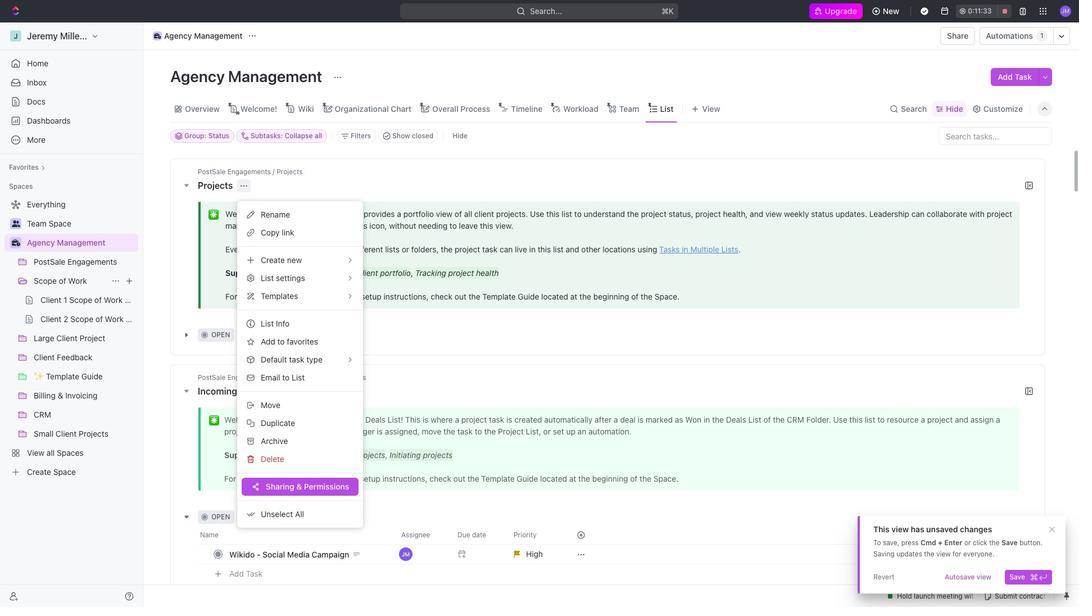 Task type: vqa. For each thing, say whether or not it's contained in the screenshot.
second laptop code image from the bottom
no



Task type: locate. For each thing, give the bounding box(es) containing it.
add up customize
[[999, 72, 1013, 82]]

1 vertical spatial management
[[228, 67, 323, 85]]

overview
[[185, 104, 220, 113]]

campaign
[[312, 550, 349, 559]]

2 vertical spatial management
[[57, 238, 106, 247]]

0 vertical spatial view
[[892, 525, 909, 534]]

list inside dropdown button
[[261, 273, 274, 283]]

task
[[289, 355, 305, 364]]

team
[[620, 104, 640, 113]]

0 vertical spatial 1
[[1041, 32, 1044, 40]]

view down +
[[937, 550, 951, 558]]

to up won on the left of page
[[283, 373, 290, 382]]

save
[[1002, 539, 1018, 547], [1010, 573, 1026, 582]]

list link
[[658, 101, 674, 117]]

list settings link
[[242, 269, 359, 287]]

button.
[[1020, 539, 1043, 547]]

agency up the overview
[[170, 67, 225, 85]]

0 vertical spatial management
[[194, 31, 243, 40]]

view down the everyone.
[[977, 573, 992, 582]]

1 vertical spatial view
[[937, 550, 951, 558]]

2 vertical spatial add task
[[229, 569, 263, 579]]

click
[[974, 539, 988, 547]]

0 horizontal spatial the
[[925, 550, 935, 558]]

press
[[902, 539, 919, 547]]

hide button
[[448, 129, 472, 143]]

wikido
[[229, 550, 255, 559]]

0 horizontal spatial task
[[246, 569, 263, 579]]

0 vertical spatial task
[[1016, 72, 1033, 82]]

enter
[[945, 539, 963, 547]]

list up deals
[[292, 373, 305, 382]]

add task
[[999, 72, 1033, 82], [277, 513, 307, 521], [229, 569, 263, 579]]

autosave view button
[[941, 570, 997, 585]]

agency management link
[[150, 29, 246, 43], [27, 234, 136, 252]]

new button
[[868, 2, 907, 20]]

revert button
[[870, 570, 900, 585]]

1 horizontal spatial agency management link
[[150, 29, 246, 43]]

workload link
[[561, 101, 599, 117]]

archive
[[261, 436, 288, 446]]

add task button up customize
[[992, 68, 1039, 86]]

0 vertical spatial to
[[278, 337, 285, 346]]

0 horizontal spatial view
[[892, 525, 909, 534]]

add task button down sharing
[[264, 511, 312, 524]]

list down the create
[[261, 273, 274, 283]]

tree containing agency management
[[4, 196, 138, 481]]

home link
[[4, 55, 138, 73]]

agency management up welcome! link
[[170, 67, 326, 85]]

1 horizontal spatial view
[[937, 550, 951, 558]]

0:11:33 button
[[957, 4, 1012, 18]]

add left all
[[277, 513, 290, 521]]

to for add
[[278, 337, 285, 346]]

won
[[273, 386, 292, 397]]

1 vertical spatial 1
[[243, 513, 246, 521]]

add task button
[[992, 68, 1039, 86], [264, 511, 312, 524], [224, 567, 267, 581]]

0 horizontal spatial agency management link
[[27, 234, 136, 252]]

save down button.
[[1010, 573, 1026, 582]]

wiki
[[298, 104, 314, 113]]

chart
[[391, 104, 412, 113]]

automations
[[987, 31, 1034, 40]]

favorites
[[287, 337, 318, 346]]

business time image
[[154, 33, 161, 39]]

2 vertical spatial task
[[246, 569, 263, 579]]

closed-
[[239, 386, 273, 397]]

new
[[883, 6, 900, 16]]

dashboards link
[[4, 112, 138, 130]]

workload
[[564, 104, 599, 113]]

the right click
[[990, 539, 1000, 547]]

list
[[661, 104, 674, 113], [261, 273, 274, 283], [261, 319, 274, 328], [292, 373, 305, 382]]

0 vertical spatial hide
[[947, 104, 964, 113]]

inbox
[[27, 78, 47, 87]]

spaces
[[9, 182, 33, 191]]

add task up customize
[[999, 72, 1033, 82]]

share button
[[941, 27, 976, 45]]

0 vertical spatial add task
[[999, 72, 1033, 82]]

add task button down wikido
[[224, 567, 267, 581]]

unselect all link
[[242, 506, 359, 524]]

1 vertical spatial hide
[[453, 132, 468, 140]]

view inside button
[[977, 573, 992, 582]]

0 vertical spatial the
[[990, 539, 1000, 547]]

2 horizontal spatial view
[[977, 573, 992, 582]]

0 vertical spatial add task button
[[992, 68, 1039, 86]]

hide down "overall process" link
[[453, 132, 468, 140]]

management
[[194, 31, 243, 40], [228, 67, 323, 85], [57, 238, 106, 247]]

agency right business time icon
[[27, 238, 55, 247]]

archive link
[[242, 433, 359, 451]]

list info link
[[242, 315, 359, 333]]

2 vertical spatial view
[[977, 573, 992, 582]]

default task type button
[[242, 351, 359, 369]]

save left button.
[[1002, 539, 1018, 547]]

welcome! link
[[238, 101, 277, 117]]

open left 16
[[211, 331, 230, 339]]

tree
[[4, 196, 138, 481]]

autosave view
[[946, 573, 992, 582]]

favorites
[[9, 163, 39, 172]]

add task down wikido
[[229, 569, 263, 579]]

agency right business time image
[[164, 31, 192, 40]]

link
[[282, 228, 294, 237]]

1 open from the top
[[211, 331, 230, 339]]

organizational
[[335, 104, 389, 113]]

saving
[[874, 550, 895, 558]]

1 left unselect
[[243, 513, 246, 521]]

create new
[[261, 255, 302, 265]]

info
[[276, 319, 290, 328]]

1 vertical spatial to
[[283, 373, 290, 382]]

1
[[1041, 32, 1044, 40], [243, 513, 246, 521]]

docs
[[27, 97, 46, 106]]

agency
[[164, 31, 192, 40], [170, 67, 225, 85], [27, 238, 55, 247]]

view up save,
[[892, 525, 909, 534]]

task down sharing & permissions link
[[292, 513, 307, 521]]

email to list
[[261, 373, 305, 382]]

rename link
[[242, 206, 359, 224]]

1 horizontal spatial task
[[292, 513, 307, 521]]

hide right search
[[947, 104, 964, 113]]

0 vertical spatial save
[[1002, 539, 1018, 547]]

create new link
[[242, 251, 359, 269]]

the down cmd
[[925, 550, 935, 558]]

agency management right business time image
[[164, 31, 243, 40]]

new
[[287, 255, 302, 265]]

management inside tree
[[57, 238, 106, 247]]

sharing & permissions
[[266, 482, 349, 492]]

1 vertical spatial save
[[1010, 573, 1026, 582]]

task up customize
[[1016, 72, 1033, 82]]

0 horizontal spatial add task
[[229, 569, 263, 579]]

save,
[[884, 539, 900, 547]]

agency management up "of"
[[27, 238, 106, 247]]

deals
[[294, 386, 318, 397]]

default
[[261, 355, 287, 364]]

list right team
[[661, 104, 674, 113]]

delete link
[[242, 451, 359, 469]]

team link
[[617, 101, 640, 117]]

save inside the this view has unsaved changes to save, press cmd + enter or click the save button. saving updates the view for everyone.
[[1002, 539, 1018, 547]]

add task down sharing & permissions link
[[277, 513, 307, 521]]

sidebar navigation
[[0, 22, 143, 607]]

0 vertical spatial open
[[211, 331, 230, 339]]

1 horizontal spatial hide
[[947, 104, 964, 113]]

hide inside dropdown button
[[947, 104, 964, 113]]

to down info
[[278, 337, 285, 346]]

this
[[874, 525, 890, 534]]

1 vertical spatial task
[[292, 513, 307, 521]]

dashboards
[[27, 116, 71, 125]]

home
[[27, 58, 49, 68]]

open up wikido
[[211, 513, 230, 521]]

&
[[297, 482, 302, 492]]

2 open from the top
[[211, 513, 230, 521]]

1 vertical spatial agency management link
[[27, 234, 136, 252]]

1 vertical spatial open
[[211, 513, 230, 521]]

0 horizontal spatial hide
[[453, 132, 468, 140]]

add down wikido
[[229, 569, 244, 579]]

search...
[[531, 6, 563, 16]]

process
[[461, 104, 491, 113]]

1 right the automations
[[1041, 32, 1044, 40]]

favorites button
[[4, 161, 50, 174]]

2 vertical spatial agency
[[27, 238, 55, 247]]

upgrade
[[825, 6, 858, 16]]

1 horizontal spatial add task
[[277, 513, 307, 521]]

timeline
[[511, 104, 543, 113]]

list left info
[[261, 319, 274, 328]]

task down -
[[246, 569, 263, 579]]

list for list
[[661, 104, 674, 113]]

list for list info
[[261, 319, 274, 328]]

hide
[[947, 104, 964, 113], [453, 132, 468, 140]]

2 vertical spatial agency management
[[27, 238, 106, 247]]



Task type: describe. For each thing, give the bounding box(es) containing it.
media
[[287, 550, 310, 559]]

2 horizontal spatial add task
[[999, 72, 1033, 82]]

sharing & permissions link
[[242, 478, 359, 496]]

overall process
[[433, 104, 491, 113]]

unsaved
[[927, 525, 959, 534]]

0 horizontal spatial 1
[[243, 513, 246, 521]]

copy link link
[[242, 224, 359, 242]]

list info
[[261, 319, 290, 328]]

0 vertical spatial agency management
[[164, 31, 243, 40]]

for
[[953, 550, 962, 558]]

changes
[[961, 525, 993, 534]]

incoming closed-won deals
[[198, 386, 320, 397]]

tree inside sidebar navigation
[[4, 196, 138, 481]]

duplicate link
[[242, 415, 359, 433]]

unselect
[[261, 510, 293, 519]]

1 horizontal spatial 1
[[1041, 32, 1044, 40]]

organizational chart
[[335, 104, 412, 113]]

move link
[[242, 397, 359, 415]]

projects
[[198, 181, 235, 191]]

1 vertical spatial agency
[[170, 67, 225, 85]]

work
[[68, 276, 87, 286]]

templates
[[261, 291, 298, 301]]

2 horizontal spatial task
[[1016, 72, 1033, 82]]

1 horizontal spatial the
[[990, 539, 1000, 547]]

has
[[911, 525, 925, 534]]

customize button
[[970, 101, 1027, 117]]

1 vertical spatial the
[[925, 550, 935, 558]]

to for email
[[283, 373, 290, 382]]

overview link
[[183, 101, 220, 117]]

16
[[243, 331, 251, 339]]

0:11:33
[[969, 7, 992, 15]]

permissions
[[304, 482, 349, 492]]

docs link
[[4, 93, 138, 111]]

1 vertical spatial add task button
[[264, 511, 312, 524]]

2 vertical spatial add task button
[[224, 567, 267, 581]]

social
[[263, 550, 285, 559]]

inbox link
[[4, 74, 138, 92]]

save inside save button
[[1010, 573, 1026, 582]]

agency management inside tree
[[27, 238, 106, 247]]

scope of work
[[34, 276, 87, 286]]

open for 1
[[211, 513, 230, 521]]

cmd
[[921, 539, 937, 547]]

add up default
[[261, 337, 275, 346]]

settings
[[276, 273, 305, 283]]

+
[[939, 539, 943, 547]]

agency management link inside tree
[[27, 234, 136, 252]]

all
[[295, 510, 304, 519]]

organizational chart link
[[333, 101, 412, 117]]

incoming
[[198, 386, 237, 397]]

save button
[[1006, 570, 1053, 585]]

overall process link
[[430, 101, 491, 117]]

upgrade link
[[810, 3, 863, 19]]

1 vertical spatial add task
[[277, 513, 307, 521]]

list settings button
[[242, 269, 359, 287]]

view for autosave
[[977, 573, 992, 582]]

or
[[965, 539, 972, 547]]

add to favorites link
[[242, 333, 359, 351]]

hide inside button
[[453, 132, 468, 140]]

Search tasks... text field
[[940, 128, 1052, 145]]

welcome!
[[241, 104, 277, 113]]

agency inside tree
[[27, 238, 55, 247]]

add to favorites
[[261, 337, 318, 346]]

timeline link
[[509, 101, 543, 117]]

list for list settings
[[261, 273, 274, 283]]

customize
[[984, 104, 1024, 113]]

everyone.
[[964, 550, 995, 558]]

type
[[307, 355, 323, 364]]

updates
[[897, 550, 923, 558]]

list settings
[[261, 273, 305, 283]]

rename
[[261, 210, 290, 219]]

0 vertical spatial agency management link
[[150, 29, 246, 43]]

unselect all
[[261, 510, 304, 519]]

business time image
[[12, 240, 20, 246]]

open for 16
[[211, 331, 230, 339]]

⌘k
[[662, 6, 675, 16]]

default task type
[[261, 355, 323, 364]]

1 vertical spatial agency management
[[170, 67, 326, 85]]

email to list link
[[242, 369, 359, 387]]

wikido - social media campaign link
[[227, 546, 393, 563]]

search button
[[887, 101, 931, 117]]

0 vertical spatial agency
[[164, 31, 192, 40]]

sharing
[[266, 482, 295, 492]]

search
[[902, 104, 928, 113]]

templates button
[[242, 287, 359, 305]]

create new button
[[242, 251, 359, 269]]

wiki link
[[296, 101, 314, 117]]

create
[[261, 255, 285, 265]]

wikido - social media campaign
[[229, 550, 349, 559]]

scope
[[34, 276, 57, 286]]

view for this
[[892, 525, 909, 534]]



